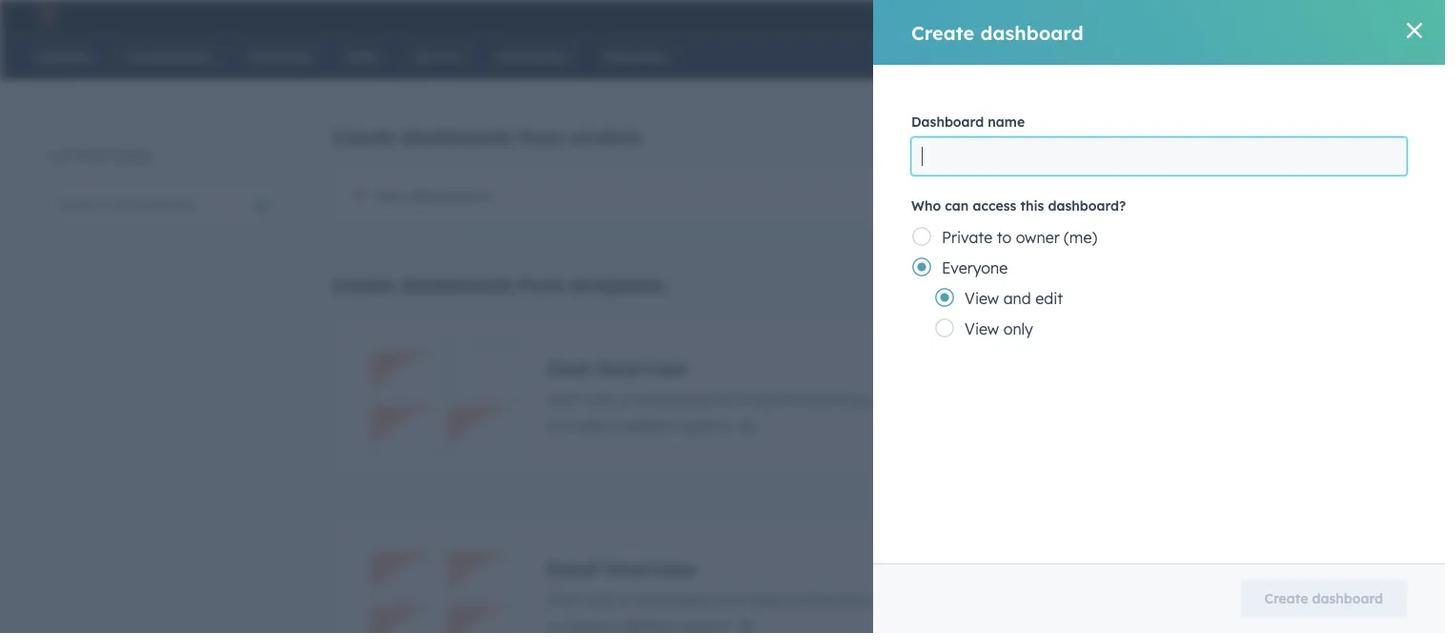 Task type: vqa. For each thing, say whether or not it's contained in the screenshot.
scratch
yes



Task type: locate. For each thing, give the bounding box(es) containing it.
a inside email overview start with a dashboard of 6 reports that show the kind of requests your team receives over email.
[[621, 590, 631, 609]]

0 vertical spatial dashboards
[[401, 125, 513, 149]]

over inside chat overview start with a dashboard of 6 reports that show the kind of requests your team receives over chat.
[[1168, 390, 1199, 409]]

0 horizontal spatial 14
[[57, 147, 72, 164]]

with up includes
[[587, 390, 617, 409]]

1 vertical spatial show
[[839, 590, 876, 609]]

1 vertical spatial receives
[[1105, 590, 1163, 609]]

view down everyone
[[965, 289, 1000, 308]]

reports
[[749, 390, 801, 409], [680, 416, 732, 435], [749, 590, 801, 609]]

upgrade link
[[1115, 2, 1187, 28]]

2 14 from the left
[[92, 147, 106, 164]]

1 vertical spatial requests
[[961, 590, 1023, 609]]

1 requests from the top
[[961, 390, 1023, 409]]

2 with from the top
[[587, 590, 617, 609]]

6 inside email overview start with a dashboard of 6 reports that show the kind of requests your team receives over email.
[[736, 590, 745, 609]]

upgrade
[[1136, 9, 1187, 24]]

0 vertical spatial create dashboard
[[912, 21, 1084, 44]]

your inside chat overview start with a dashboard of 6 reports that show the kind of requests your team receives over chat.
[[1027, 390, 1059, 409]]

0 vertical spatial from
[[519, 125, 565, 149]]

show inside chat overview start with a dashboard of 6 reports that show the kind of requests your team receives over chat.
[[839, 390, 876, 409]]

dashboard inside email overview start with a dashboard of 6 reports that show the kind of requests your team receives over email.
[[635, 590, 713, 609]]

email.
[[1203, 590, 1246, 609]]

Search HubSpot search field
[[1178, 40, 1411, 72]]

help button
[[1235, 5, 1267, 26]]

new
[[375, 186, 407, 205]]

0 vertical spatial the
[[880, 390, 903, 409]]

create right email.
[[1265, 590, 1309, 607]]

1 start from the top
[[546, 390, 582, 409]]

0 vertical spatial view
[[965, 289, 1000, 308]]

2 receives from the top
[[1105, 590, 1163, 609]]

reports for email overview
[[749, 590, 801, 609]]

2 kind from the top
[[908, 590, 938, 609]]

2 vertical spatial reports
[[749, 590, 801, 609]]

receives inside email overview start with a dashboard of 6 reports that show the kind of requests your team receives over email.
[[1105, 590, 1163, 609]]

that inside email overview start with a dashboard of 6 reports that show the kind of requests your team receives over email.
[[805, 590, 835, 609]]

1 vertical spatial 6
[[612, 416, 621, 435]]

from
[[519, 125, 565, 149], [519, 273, 565, 297]]

start inside email overview start with a dashboard of 6 reports that show the kind of requests your team receives over email.
[[546, 590, 582, 609]]

dashboard inside button
[[1313, 590, 1384, 607]]

kind
[[908, 390, 938, 409], [908, 590, 938, 609]]

overview inside email overview start with a dashboard of 6 reports that show the kind of requests your team receives over email.
[[606, 556, 697, 580]]

1 vertical spatial the
[[880, 590, 903, 609]]

1 vertical spatial dashboards
[[401, 273, 513, 297]]

create dashboards from templates
[[332, 273, 665, 297]]

view left the only
[[965, 319, 1000, 339]]

start inside chat overview start with a dashboard of 6 reports that show the kind of requests your team receives over chat.
[[546, 390, 582, 409]]

2 show from the top
[[839, 590, 876, 609]]

1 vertical spatial start
[[546, 590, 582, 609]]

your inside email overview start with a dashboard of 6 reports that show the kind of requests your team receives over email.
[[1027, 590, 1059, 609]]

0 vertical spatial requests
[[961, 390, 1023, 409]]

that for chat overview
[[805, 390, 835, 409]]

1 vertical spatial with
[[587, 590, 617, 609]]

kind inside chat overview start with a dashboard of 6 reports that show the kind of requests your team receives over chat.
[[908, 390, 938, 409]]

apple
[[1359, 7, 1392, 23]]

dashboard
[[912, 113, 984, 130]]

overview inside chat overview start with a dashboard of 6 reports that show the kind of requests your team receives over chat.
[[597, 356, 688, 380]]

from left scratch
[[519, 125, 565, 149]]

a inside chat overview start with a dashboard of 6 reports that show the kind of requests your team receives over chat.
[[621, 390, 631, 409]]

start up includes
[[546, 390, 582, 409]]

1 over from the top
[[1168, 390, 1199, 409]]

dashboards up new dashboard
[[401, 125, 513, 149]]

team inside email overview start with a dashboard of 6 reports that show the kind of requests your team receives over email.
[[1063, 590, 1101, 609]]

team inside chat overview start with a dashboard of 6 reports that show the kind of requests your team receives over chat.
[[1063, 390, 1101, 409]]

2 requests from the top
[[961, 590, 1023, 609]]

dashboard
[[981, 21, 1084, 44], [411, 186, 489, 205], [635, 390, 713, 409], [635, 590, 713, 609], [1313, 590, 1384, 607]]

1 vertical spatial create dashboard
[[1265, 590, 1384, 607]]

1 view from the top
[[965, 289, 1000, 308]]

requests
[[961, 390, 1023, 409], [961, 590, 1023, 609]]

view
[[965, 289, 1000, 308], [965, 319, 1000, 339]]

1 dashboards from the top
[[401, 125, 513, 149]]

1 vertical spatial view
[[965, 319, 1000, 339]]

team for email overview
[[1063, 590, 1101, 609]]

2 start from the top
[[546, 590, 582, 609]]

with inside chat overview start with a dashboard of 6 reports that show the kind of requests your team receives over chat.
[[587, 390, 617, 409]]

reports inside email overview start with a dashboard of 6 reports that show the kind of requests your team receives over email.
[[749, 590, 801, 609]]

show
[[839, 390, 876, 409], [839, 590, 876, 609]]

the inside email overview start with a dashboard of 6 reports that show the kind of requests your team receives over email.
[[880, 590, 903, 609]]

access
[[973, 197, 1017, 214]]

1 vertical spatial kind
[[908, 590, 938, 609]]

overview for chat overview
[[597, 356, 688, 380]]

private to owner (me)
[[942, 228, 1098, 247]]

2 vertical spatial 6
[[736, 590, 745, 609]]

1 your from the top
[[1027, 390, 1059, 409]]

with
[[587, 390, 617, 409], [587, 590, 617, 609]]

6 for chat overview
[[736, 390, 745, 409]]

0 vertical spatial 6
[[736, 390, 745, 409]]

1 vertical spatial that
[[805, 590, 835, 609]]

receives
[[1105, 390, 1163, 409], [1105, 590, 1163, 609]]

1 vertical spatial reports
[[680, 416, 732, 435]]

over left email.
[[1168, 590, 1199, 609]]

receives inside chat overview start with a dashboard of 6 reports that show the kind of requests your team receives over chat.
[[1105, 390, 1163, 409]]

start for chat
[[546, 390, 582, 409]]

marketplaces image
[[1202, 9, 1220, 26]]

6
[[736, 390, 745, 409], [612, 416, 621, 435], [736, 590, 745, 609]]

this
[[1021, 197, 1044, 214]]

receives left the chat.
[[1105, 390, 1163, 409]]

1 a from the top
[[621, 390, 631, 409]]

create
[[912, 21, 975, 44], [332, 125, 395, 149], [332, 273, 395, 297], [1265, 590, 1309, 607]]

dashboard inside checkbox
[[411, 186, 489, 205]]

1 from from the top
[[519, 125, 565, 149]]

settings image
[[1274, 8, 1292, 25]]

New dashboard checkbox
[[332, 164, 1358, 227]]

results
[[110, 147, 151, 164]]

view only
[[965, 319, 1033, 339]]

2 from from the top
[[519, 273, 565, 297]]

0 vertical spatial overview
[[597, 356, 688, 380]]

create down 'new'
[[332, 273, 395, 297]]

chat.
[[1203, 390, 1239, 409]]

1 vertical spatial a
[[621, 590, 631, 609]]

1 vertical spatial team
[[1063, 590, 1101, 609]]

1 vertical spatial your
[[1027, 590, 1059, 609]]

start down email
[[546, 590, 582, 609]]

overview
[[597, 356, 688, 380], [606, 556, 697, 580]]

your for email overview
[[1027, 590, 1059, 609]]

0 vertical spatial start
[[546, 390, 582, 409]]

1 team from the top
[[1063, 390, 1101, 409]]

the
[[880, 390, 903, 409], [880, 590, 903, 609]]

1 receives from the top
[[1105, 390, 1163, 409]]

2 that from the top
[[805, 590, 835, 609]]

receives left email.
[[1105, 590, 1163, 609]]

1 kind from the top
[[908, 390, 938, 409]]

2 view from the top
[[965, 319, 1000, 339]]

start
[[546, 390, 582, 409], [546, 590, 582, 609]]

0 horizontal spatial create dashboard
[[912, 21, 1084, 44]]

0 vertical spatial receives
[[1105, 390, 1163, 409]]

kind inside email overview start with a dashboard of 6 reports that show the kind of requests your team receives over email.
[[908, 590, 938, 609]]

2 the from the top
[[880, 590, 903, 609]]

requests inside chat overview start with a dashboard of 6 reports that show the kind of requests your team receives over chat.
[[961, 390, 1023, 409]]

2 your from the top
[[1027, 590, 1059, 609]]

create dashboards from scratch
[[332, 125, 640, 149]]

that for email overview
[[805, 590, 835, 609]]

2 a from the top
[[621, 590, 631, 609]]

0 vertical spatial your
[[1027, 390, 1059, 409]]

your
[[1027, 390, 1059, 409], [1027, 590, 1059, 609]]

can
[[945, 197, 969, 214]]

2 dashboards from the top
[[401, 273, 513, 297]]

0 vertical spatial that
[[805, 390, 835, 409]]

0 vertical spatial team
[[1063, 390, 1101, 409]]

over left the chat.
[[1168, 390, 1199, 409]]

the inside chat overview start with a dashboard of 6 reports that show the kind of requests your team receives over chat.
[[880, 390, 903, 409]]

team
[[1063, 390, 1101, 409], [1063, 590, 1101, 609]]

0 vertical spatial show
[[839, 390, 876, 409]]

dashboards down new dashboard
[[401, 273, 513, 297]]

from left templates
[[519, 273, 565, 297]]

None checkbox
[[332, 312, 1358, 482], [332, 512, 1358, 633], [332, 312, 1358, 482], [332, 512, 1358, 633]]

menu
[[1113, 0, 1423, 31]]

1 horizontal spatial create dashboard
[[1265, 590, 1384, 607]]

1 vertical spatial from
[[519, 273, 565, 297]]

that inside chat overview start with a dashboard of 6 reports that show the kind of requests your team receives over chat.
[[805, 390, 835, 409]]

your for chat overview
[[1027, 390, 1059, 409]]

1 vertical spatial overview
[[606, 556, 697, 580]]

2 team from the top
[[1063, 590, 1101, 609]]

1 that from the top
[[805, 390, 835, 409]]

over inside email overview start with a dashboard of 6 reports that show the kind of requests your team receives over email.
[[1168, 590, 1199, 609]]

0 vertical spatial kind
[[908, 390, 938, 409]]

14
[[57, 147, 72, 164], [92, 147, 106, 164]]

6 inside chat overview start with a dashboard of 6 reports that show the kind of requests your team receives over chat.
[[736, 390, 745, 409]]

includes 6 default reports
[[546, 416, 732, 435]]

a
[[621, 390, 631, 409], [621, 590, 631, 609]]

a for email
[[621, 590, 631, 609]]

1 the from the top
[[880, 390, 903, 409]]

reports inside chat overview start with a dashboard of 6 reports that show the kind of requests your team receives over chat.
[[749, 390, 801, 409]]

notifications image
[[1302, 8, 1319, 25]]

1 horizontal spatial 14
[[92, 147, 106, 164]]

dashboards
[[401, 125, 513, 149], [401, 273, 513, 297]]

of
[[75, 147, 88, 164], [717, 390, 732, 409], [942, 390, 957, 409], [717, 590, 732, 609], [942, 590, 957, 609]]

1 show from the top
[[839, 390, 876, 409]]

2 over from the top
[[1168, 590, 1199, 609]]

0 vertical spatial a
[[621, 390, 631, 409]]

0 vertical spatial with
[[587, 390, 617, 409]]

create up dashboard
[[912, 21, 975, 44]]

0 vertical spatial over
[[1168, 390, 1199, 409]]

Search search field
[[46, 186, 284, 224]]

dashboard inside chat overview start with a dashboard of 6 reports that show the kind of requests your team receives over chat.
[[635, 390, 713, 409]]

create dashboard button
[[1241, 580, 1407, 618]]

show for chat overview
[[839, 390, 876, 409]]

name
[[988, 113, 1025, 130]]

team for chat overview
[[1063, 390, 1101, 409]]

email overview start with a dashboard of 6 reports that show the kind of requests your team receives over email.
[[546, 556, 1246, 609]]

1 vertical spatial over
[[1168, 590, 1199, 609]]

that
[[805, 390, 835, 409], [805, 590, 835, 609]]

overview right email
[[606, 556, 697, 580]]

the for email overview
[[880, 590, 903, 609]]

1 with from the top
[[587, 390, 617, 409]]

overview up includes 6 default reports
[[597, 356, 688, 380]]

with down email
[[587, 590, 617, 609]]

with inside email overview start with a dashboard of 6 reports that show the kind of requests your team receives over email.
[[587, 590, 617, 609]]

create dashboard
[[912, 21, 1084, 44], [1265, 590, 1384, 607]]

requests inside email overview start with a dashboard of 6 reports that show the kind of requests your team receives over email.
[[961, 590, 1023, 609]]

search button
[[1396, 40, 1428, 72]]

0 vertical spatial reports
[[749, 390, 801, 409]]

help image
[[1242, 9, 1260, 26]]

over
[[1168, 390, 1199, 409], [1168, 590, 1199, 609]]

show inside email overview start with a dashboard of 6 reports that show the kind of requests your team receives over email.
[[839, 590, 876, 609]]

search image
[[1406, 50, 1419, 63]]



Task type: describe. For each thing, give the bounding box(es) containing it.
who can access this dashboard?
[[912, 197, 1126, 214]]

only
[[1004, 319, 1033, 339]]

and
[[1004, 289, 1032, 308]]

dashboards for scratch
[[401, 125, 513, 149]]

with for email
[[587, 590, 617, 609]]

email
[[546, 556, 600, 580]]

marketplaces button
[[1191, 0, 1231, 31]]

templates
[[571, 273, 665, 297]]

settings link
[[1271, 5, 1295, 25]]

create inside button
[[1265, 590, 1309, 607]]

new dashboard
[[375, 186, 489, 205]]

requests for email overview
[[961, 590, 1023, 609]]

show for email overview
[[839, 590, 876, 609]]

1-
[[46, 147, 57, 164]]

with for chat
[[587, 390, 617, 409]]

owner
[[1016, 228, 1060, 247]]

start for email
[[546, 590, 582, 609]]

view and edit
[[965, 289, 1063, 308]]

hubspot link
[[23, 4, 72, 27]]

chat
[[546, 356, 591, 380]]

hubspot image
[[34, 4, 57, 27]]

(me)
[[1064, 228, 1098, 247]]

create dashboard inside button
[[1265, 590, 1384, 607]]

a for chat
[[621, 390, 631, 409]]

dashboard name
[[912, 113, 1025, 130]]

from for templates
[[519, 273, 565, 297]]

view for view only
[[965, 319, 1000, 339]]

requests for chat overview
[[961, 390, 1023, 409]]

6 for email overview
[[736, 590, 745, 609]]

create up 'new'
[[332, 125, 395, 149]]

kind for email overview
[[908, 590, 938, 609]]

kind for chat overview
[[908, 390, 938, 409]]

edit
[[1036, 289, 1063, 308]]

reports for chat overview
[[749, 390, 801, 409]]

who
[[912, 197, 941, 214]]

over for chat overview
[[1168, 390, 1199, 409]]

view for view and edit
[[965, 289, 1000, 308]]

private
[[942, 228, 993, 247]]

default
[[625, 416, 676, 435]]

notifications button
[[1299, 5, 1323, 25]]

close image
[[1407, 23, 1423, 38]]

everyone
[[942, 258, 1008, 277]]

over for email overview
[[1168, 590, 1199, 609]]

1 14 from the left
[[57, 147, 72, 164]]

to
[[997, 228, 1012, 247]]

from for scratch
[[519, 125, 565, 149]]

the for chat overview
[[880, 390, 903, 409]]

apple button
[[1326, 0, 1421, 31]]

overview for email overview
[[606, 556, 697, 580]]

1-14 of 14 results
[[46, 147, 151, 164]]

includes
[[546, 416, 608, 435]]

dashboards for templates
[[401, 273, 513, 297]]

dashboard?
[[1048, 197, 1126, 214]]

receives for chat overview
[[1105, 390, 1163, 409]]

menu containing apple
[[1113, 0, 1423, 31]]

Dashboard name text field
[[912, 137, 1407, 175]]

chat overview start with a dashboard of 6 reports that show the kind of requests your team receives over chat.
[[546, 356, 1239, 409]]

scratch
[[571, 125, 640, 149]]

receives for email overview
[[1105, 590, 1163, 609]]



